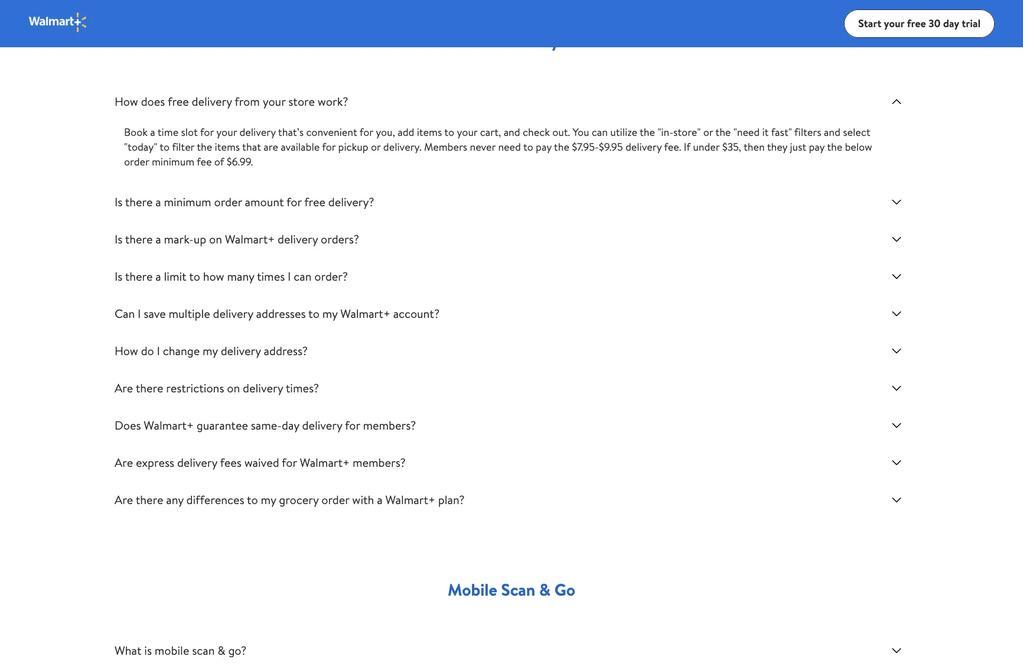 Task type: describe. For each thing, give the bounding box(es) containing it.
plan?
[[438, 492, 465, 508]]

how does free delivery from your store work?
[[115, 93, 349, 109]]

delivery up the are there restrictions on delivery times?
[[221, 343, 261, 359]]

go?
[[228, 642, 247, 658]]

then
[[744, 139, 765, 154]]

the left the "in- in the right top of the page
[[640, 125, 655, 139]]

you,
[[376, 125, 395, 139]]

delivery down times?
[[302, 417, 343, 433]]

guarantee
[[197, 417, 248, 433]]

orders?
[[321, 231, 359, 247]]

your left that
[[216, 125, 237, 139]]

the left of
[[197, 139, 212, 154]]

are
[[264, 139, 278, 154]]

delivery.
[[384, 139, 422, 154]]

are there restrictions on delivery times? image
[[890, 381, 904, 395]]

grocery
[[279, 492, 319, 508]]

mobile scan & go
[[448, 578, 576, 601]]

how for how does free delivery from your store work?
[[115, 93, 138, 109]]

there for is there a limit to how many times i can order?
[[125, 268, 153, 284]]

save
[[144, 306, 166, 322]]

"in-
[[658, 125, 674, 139]]

can inside book a time slot for your delivery that's convenient for you, add items to your cart, and check out. you can utilize the "in-store" or the "need it fast" filters and select "today" to filter the items that are available for pickup or delivery. members never need to pay the $7.95-$9.95 delivery fee. if under $35, then they just pay the below order minimum fee of $6.99.
[[592, 125, 608, 139]]

cart,
[[480, 125, 501, 139]]

up
[[194, 231, 206, 247]]

free for does
[[168, 93, 189, 109]]

is there a limit to how many times i can order?
[[115, 268, 348, 284]]

does
[[115, 417, 141, 433]]

multiple
[[169, 306, 210, 322]]

order inside book a time slot for your delivery that's convenient for you, add items to your cart, and check out. you can utilize the "in-store" or the "need it fast" filters and select "today" to filter the items that are available for pickup or delivery. members never need to pay the $7.95-$9.95 delivery fee. if under $35, then they just pay the below order minimum fee of $6.99.
[[124, 154, 149, 169]]

times?
[[286, 380, 319, 396]]

1 horizontal spatial or
[[704, 125, 714, 139]]

same-
[[251, 417, 282, 433]]

fees
[[220, 455, 242, 470]]

delivery left fees
[[177, 455, 218, 470]]

are express delivery fees waived for walmart+ members?
[[115, 455, 406, 470]]

1 horizontal spatial on
[[227, 380, 240, 396]]

there for is there a mark-up on walmart+ delivery orders?
[[125, 231, 153, 247]]

1 horizontal spatial free
[[304, 194, 326, 210]]

start your free 30 day trial
[[859, 16, 981, 31]]

never
[[470, 139, 496, 154]]

does
[[141, 93, 165, 109]]

to right differences
[[247, 492, 258, 508]]

a for mark-
[[156, 231, 161, 247]]

account?
[[393, 306, 440, 322]]

scan
[[501, 578, 536, 601]]

2 horizontal spatial my
[[323, 306, 338, 322]]

what is mobile scan & go?
[[115, 642, 247, 658]]

slot
[[181, 125, 198, 139]]

start your free 30 day trial button
[[845, 9, 995, 38]]

walmart+ left plan?
[[386, 492, 436, 508]]

free for your
[[908, 16, 927, 31]]

what
[[115, 642, 142, 658]]

work?
[[318, 93, 349, 109]]

times
[[257, 268, 285, 284]]

walmart+ down is there a minimum order amount for free delivery?
[[225, 231, 275, 247]]

0 horizontal spatial items
[[215, 139, 240, 154]]

restrictions
[[166, 380, 224, 396]]

is for is there a minimum order amount for free delivery?
[[115, 194, 123, 210]]

how does free delivery from your store work? image
[[890, 95, 904, 109]]

with
[[352, 492, 374, 508]]

members? for does walmart+ guarantee same-day delivery for members?
[[363, 417, 416, 433]]

that
[[242, 139, 261, 154]]

your inside start your free 30 day trial button
[[885, 16, 905, 31]]

can
[[115, 306, 135, 322]]

are express delivery fees waived for walmart+ members? image
[[890, 456, 904, 470]]

to right need
[[524, 139, 534, 154]]

differences
[[187, 492, 244, 508]]

is there a mark-up on walmart+ delivery orders? image
[[890, 232, 904, 246]]

0 horizontal spatial &
[[218, 642, 226, 658]]

mobile
[[155, 642, 189, 658]]

it
[[763, 125, 769, 139]]

trial
[[962, 16, 981, 31]]

you
[[573, 125, 590, 139]]

waived
[[244, 455, 279, 470]]

is there a minimum order amount for free delivery?
[[115, 194, 374, 210]]

addresses
[[256, 306, 306, 322]]

a right with
[[377, 492, 383, 508]]

go
[[555, 578, 576, 601]]

are there any differences to my grocery order with a walmart+ plan? image
[[890, 493, 904, 507]]

fee.
[[665, 139, 682, 154]]

is there a minimum order amount for free delivery? image
[[890, 195, 904, 209]]

30
[[929, 16, 941, 31]]

there for is there a minimum order amount for free delivery?
[[125, 194, 153, 210]]

convenient
[[306, 125, 357, 139]]

is
[[144, 642, 152, 658]]

store
[[289, 93, 315, 109]]

filter
[[172, 139, 195, 154]]

delivery left the orders? on the left
[[278, 231, 318, 247]]

are for are there any differences to my grocery order with a walmart+ plan?
[[115, 492, 133, 508]]

delivery up does walmart+ guarantee same-day delivery for members?
[[243, 380, 283, 396]]

they
[[768, 139, 788, 154]]

from
[[235, 93, 260, 109]]

can i save multiple delivery addresses to my walmart+ account? image
[[890, 307, 904, 321]]

if
[[684, 139, 691, 154]]

does walmart+ guarantee same-day delivery for members?
[[115, 417, 416, 433]]

fee
[[197, 154, 212, 169]]

"today"
[[124, 139, 157, 154]]

there for are there restrictions on delivery times?
[[136, 380, 163, 396]]

mobile
[[448, 578, 497, 601]]

what is mobile scan & go? image
[[890, 644, 904, 658]]

to left filter
[[160, 139, 170, 154]]

out.
[[553, 125, 570, 139]]

any
[[166, 492, 184, 508]]

0 horizontal spatial my
[[203, 343, 218, 359]]

check
[[523, 125, 550, 139]]

book
[[124, 125, 148, 139]]



Task type: vqa. For each thing, say whether or not it's contained in the screenshot.
add to cart "Icon" within the NOW $59.99 group
no



Task type: locate. For each thing, give the bounding box(es) containing it.
change
[[163, 343, 200, 359]]

2 horizontal spatial order
[[322, 492, 350, 508]]

$35,
[[723, 139, 742, 154]]

a down "today"
[[156, 194, 161, 210]]

day right "30"
[[944, 16, 960, 31]]

free inside button
[[908, 16, 927, 31]]

0 vertical spatial are
[[115, 380, 133, 396]]

just
[[790, 139, 807, 154]]

are for are there restrictions on delivery times?
[[115, 380, 133, 396]]

to left how on the top
[[189, 268, 200, 284]]

0 horizontal spatial and
[[504, 125, 521, 139]]

minimum down time
[[152, 154, 194, 169]]

order left amount
[[214, 194, 242, 210]]

delivery down is there a limit to how many times i can order?
[[213, 306, 253, 322]]

items right "add"
[[417, 125, 442, 139]]

a for limit
[[156, 268, 161, 284]]

start
[[859, 16, 882, 31]]

to
[[445, 125, 455, 139], [160, 139, 170, 154], [524, 139, 534, 154], [189, 268, 200, 284], [309, 306, 320, 322], [247, 492, 258, 508]]

1 vertical spatial order
[[214, 194, 242, 210]]

are left any
[[115, 492, 133, 508]]

day for same-
[[282, 417, 299, 433]]

of
[[214, 154, 224, 169]]

delivery
[[500, 29, 560, 52]]

pay
[[536, 139, 552, 154], [809, 139, 825, 154]]

0 vertical spatial minimum
[[152, 154, 194, 169]]

how do i change my delivery address? image
[[890, 344, 904, 358]]

$9.95
[[599, 139, 623, 154]]

0 horizontal spatial or
[[371, 139, 381, 154]]

below
[[846, 139, 873, 154]]

1 and from the left
[[504, 125, 521, 139]]

is
[[115, 194, 123, 210], [115, 231, 123, 247], [115, 268, 123, 284]]

w+ image
[[28, 12, 88, 33]]

on right up
[[209, 231, 222, 247]]

0 horizontal spatial on
[[209, 231, 222, 247]]

free left "30"
[[908, 16, 927, 31]]

2 vertical spatial free
[[304, 194, 326, 210]]

scan
[[192, 642, 215, 658]]

members?
[[363, 417, 416, 433], [353, 455, 406, 470]]

utilize
[[611, 125, 638, 139]]

0 vertical spatial my
[[323, 306, 338, 322]]

order
[[124, 154, 149, 169], [214, 194, 242, 210], [322, 492, 350, 508]]

can
[[592, 125, 608, 139], [294, 268, 312, 284]]

1 are from the top
[[115, 380, 133, 396]]

your left cart,
[[457, 125, 478, 139]]

0 horizontal spatial order
[[124, 154, 149, 169]]

2 horizontal spatial i
[[288, 268, 291, 284]]

1 vertical spatial is
[[115, 231, 123, 247]]

1 vertical spatial on
[[227, 380, 240, 396]]

under
[[693, 139, 720, 154]]

on right restrictions
[[227, 380, 240, 396]]

walmart+ down order?
[[341, 306, 391, 322]]

is for is there a limit to how many times i can order?
[[115, 268, 123, 284]]

0 horizontal spatial can
[[294, 268, 312, 284]]

walmart+ up express
[[144, 417, 194, 433]]

2 vertical spatial my
[[261, 492, 276, 508]]

are
[[115, 380, 133, 396], [115, 455, 133, 470], [115, 492, 133, 508]]

0 vertical spatial can
[[592, 125, 608, 139]]

that's
[[278, 125, 304, 139]]

0 horizontal spatial free
[[168, 93, 189, 109]]

1 vertical spatial how
[[115, 343, 138, 359]]

1 vertical spatial can
[[294, 268, 312, 284]]

1 vertical spatial my
[[203, 343, 218, 359]]

2 horizontal spatial free
[[908, 16, 927, 31]]

time
[[158, 125, 179, 139]]

1 vertical spatial free
[[168, 93, 189, 109]]

are left express
[[115, 455, 133, 470]]

free right does
[[168, 93, 189, 109]]

0 vertical spatial free
[[908, 16, 927, 31]]

i right times
[[288, 268, 291, 284]]

your right from
[[263, 93, 286, 109]]

2 how from the top
[[115, 343, 138, 359]]

minimum up mark-
[[164, 194, 211, 210]]

i right do in the left bottom of the page
[[157, 343, 160, 359]]

0 vertical spatial members?
[[363, 417, 416, 433]]

2 and from the left
[[824, 125, 841, 139]]

1 vertical spatial day
[[282, 417, 299, 433]]

1 pay from the left
[[536, 139, 552, 154]]

1 vertical spatial members?
[[353, 455, 406, 470]]

day inside start your free 30 day trial button
[[944, 16, 960, 31]]

to right addresses
[[309, 306, 320, 322]]

delivery left from
[[192, 93, 232, 109]]

the
[[640, 125, 655, 139], [716, 125, 731, 139], [197, 139, 212, 154], [554, 139, 570, 154], [828, 139, 843, 154]]

0 vertical spatial i
[[288, 268, 291, 284]]

amount
[[245, 194, 284, 210]]

order?
[[315, 268, 348, 284]]

1 horizontal spatial items
[[417, 125, 442, 139]]

the left "need
[[716, 125, 731, 139]]

my
[[323, 306, 338, 322], [203, 343, 218, 359], [261, 492, 276, 508]]

0 horizontal spatial i
[[138, 306, 141, 322]]

store"
[[674, 125, 701, 139]]

select
[[844, 125, 871, 139]]

add
[[398, 125, 415, 139]]

there left any
[[136, 492, 163, 508]]

3 is from the top
[[115, 268, 123, 284]]

are for are express delivery fees waived for walmart+ members?
[[115, 455, 133, 470]]

1 horizontal spatial pay
[[809, 139, 825, 154]]

0 vertical spatial on
[[209, 231, 222, 247]]

1 vertical spatial minimum
[[164, 194, 211, 210]]

or
[[704, 125, 714, 139], [371, 139, 381, 154]]

my right change
[[203, 343, 218, 359]]

delivery?
[[329, 194, 374, 210]]

1 horizontal spatial day
[[944, 16, 960, 31]]

there left limit
[[125, 268, 153, 284]]

mark-
[[164, 231, 194, 247]]

how
[[203, 268, 224, 284]]

0 vertical spatial is
[[115, 194, 123, 210]]

a left time
[[150, 125, 155, 139]]

on
[[209, 231, 222, 247], [227, 380, 240, 396]]

1 vertical spatial i
[[138, 306, 141, 322]]

do
[[141, 343, 154, 359]]

can right you
[[592, 125, 608, 139]]

is there a mark-up on walmart+ delivery orders?
[[115, 231, 359, 247]]

limit
[[164, 268, 187, 284]]

and
[[504, 125, 521, 139], [824, 125, 841, 139]]

1 horizontal spatial can
[[592, 125, 608, 139]]

a
[[150, 125, 155, 139], [156, 194, 161, 210], [156, 231, 161, 247], [156, 268, 161, 284], [377, 492, 383, 508]]

are up does
[[115, 380, 133, 396]]

are there any differences to my grocery order with a walmart+ plan?
[[115, 492, 465, 508]]

the left the below
[[828, 139, 843, 154]]

address?
[[264, 343, 308, 359]]

there down do in the left bottom of the page
[[136, 380, 163, 396]]

2 vertical spatial is
[[115, 268, 123, 284]]

there left mark-
[[125, 231, 153, 247]]

pay right the just
[[809, 139, 825, 154]]

how for how do i change my delivery address?
[[115, 343, 138, 359]]

for
[[200, 125, 214, 139], [360, 125, 373, 139], [322, 139, 336, 154], [287, 194, 302, 210], [345, 417, 360, 433], [282, 455, 297, 470]]

how left does
[[115, 93, 138, 109]]

day for 30
[[944, 16, 960, 31]]

a left mark-
[[156, 231, 161, 247]]

to left the never
[[445, 125, 455, 139]]

1 horizontal spatial order
[[214, 194, 242, 210]]

how do i change my delivery address?
[[115, 343, 308, 359]]

can left order?
[[294, 268, 312, 284]]

my down order?
[[323, 306, 338, 322]]

1 vertical spatial are
[[115, 455, 133, 470]]

pay left out.
[[536, 139, 552, 154]]

filters
[[795, 125, 822, 139]]

pickup
[[338, 139, 369, 154]]

1 vertical spatial &
[[218, 642, 226, 658]]

and right "filters"
[[824, 125, 841, 139]]

1 is from the top
[[115, 194, 123, 210]]

delivery left fee.
[[626, 139, 662, 154]]

walmart+
[[225, 231, 275, 247], [341, 306, 391, 322], [144, 417, 194, 433], [300, 455, 350, 470], [386, 492, 436, 508]]

the left $7.95-
[[554, 139, 570, 154]]

or right store"
[[704, 125, 714, 139]]

free left delivery?
[[304, 194, 326, 210]]

"need
[[734, 125, 760, 139]]

0 vertical spatial day
[[944, 16, 960, 31]]

can i save multiple delivery addresses to my walmart+ account?
[[115, 306, 440, 322]]

walmart+ up grocery
[[300, 455, 350, 470]]

delivery
[[192, 93, 232, 109], [240, 125, 276, 139], [626, 139, 662, 154], [278, 231, 318, 247], [213, 306, 253, 322], [221, 343, 261, 359], [243, 380, 283, 396], [302, 417, 343, 433], [177, 455, 218, 470]]

fast"
[[772, 125, 792, 139]]

i
[[288, 268, 291, 284], [138, 306, 141, 322], [157, 343, 160, 359]]

members? for are express delivery fees waived for walmart+ members?
[[353, 455, 406, 470]]

2 is from the top
[[115, 231, 123, 247]]

0 vertical spatial &
[[540, 578, 551, 601]]

members
[[424, 139, 468, 154]]

1 horizontal spatial and
[[824, 125, 841, 139]]

there down "today"
[[125, 194, 153, 210]]

and right cart,
[[504, 125, 521, 139]]

there for are there any differences to my grocery order with a walmart+ plan?
[[136, 492, 163, 508]]

need
[[499, 139, 521, 154]]

2 pay from the left
[[809, 139, 825, 154]]

does walmart+ guarantee same-day delivery for members? image
[[890, 418, 904, 433]]

express
[[136, 455, 174, 470]]

minimum inside book a time slot for your delivery that's convenient for you, add items to your cart, and check out. you can utilize the "in-store" or the "need it fast" filters and select "today" to filter the items that are available for pickup or delivery. members never need to pay the $7.95-$9.95 delivery fee. if under $35, then they just pay the below order minimum fee of $6.99.
[[152, 154, 194, 169]]

are there restrictions on delivery times?
[[115, 380, 319, 396]]

$7.95-
[[572, 139, 599, 154]]

0 horizontal spatial pay
[[536, 139, 552, 154]]

items left that
[[215, 139, 240, 154]]

1 horizontal spatial &
[[540, 578, 551, 601]]

a for minimum
[[156, 194, 161, 210]]

delivery down from
[[240, 125, 276, 139]]

is there a limit to how many times i can order? image
[[890, 270, 904, 284]]

your right start
[[885, 16, 905, 31]]

1 horizontal spatial my
[[261, 492, 276, 508]]

day down times?
[[282, 417, 299, 433]]

i right can at the top
[[138, 306, 141, 322]]

a left limit
[[156, 268, 161, 284]]

1 horizontal spatial i
[[157, 343, 160, 359]]

book a time slot for your delivery that's convenient for you, add items to your cart, and check out. you can utilize the "in-store" or the "need it fast" filters and select "today" to filter the items that are available for pickup or delivery. members never need to pay the $7.95-$9.95 delivery fee. if under $35, then they just pay the below order minimum fee of $6.99.
[[124, 125, 873, 169]]

& left go
[[540, 578, 551, 601]]

free delivery
[[464, 29, 560, 52]]

0 vertical spatial how
[[115, 93, 138, 109]]

2 vertical spatial i
[[157, 343, 160, 359]]

0 vertical spatial order
[[124, 154, 149, 169]]

3 are from the top
[[115, 492, 133, 508]]

a inside book a time slot for your delivery that's convenient for you, add items to your cart, and check out. you can utilize the "in-store" or the "need it fast" filters and select "today" to filter the items that are available for pickup or delivery. members never need to pay the $7.95-$9.95 delivery fee. if under $35, then they just pay the below order minimum fee of $6.99.
[[150, 125, 155, 139]]

order down the book
[[124, 154, 149, 169]]

2 vertical spatial are
[[115, 492, 133, 508]]

1 how from the top
[[115, 93, 138, 109]]

many
[[227, 268, 254, 284]]

2 are from the top
[[115, 455, 133, 470]]

is for is there a mark-up on walmart+ delivery orders?
[[115, 231, 123, 247]]

free
[[464, 29, 496, 52]]

my left grocery
[[261, 492, 276, 508]]

2 vertical spatial order
[[322, 492, 350, 508]]

or right pickup on the top left
[[371, 139, 381, 154]]

order left with
[[322, 492, 350, 508]]

& left go?
[[218, 642, 226, 658]]

0 horizontal spatial day
[[282, 417, 299, 433]]

how left do in the left bottom of the page
[[115, 343, 138, 359]]

free
[[908, 16, 927, 31], [168, 93, 189, 109], [304, 194, 326, 210]]



